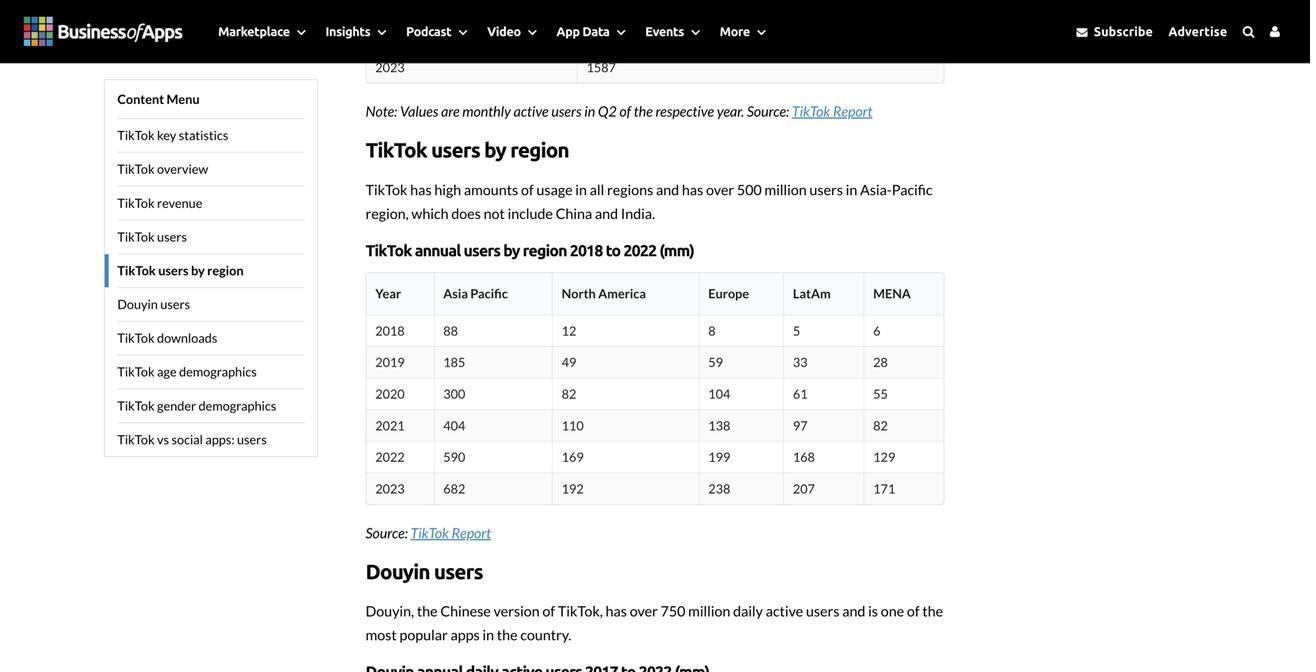 Task type: vqa. For each thing, say whether or not it's contained in the screenshot.
199
yes



Task type: locate. For each thing, give the bounding box(es) containing it.
demographics
[[179, 364, 257, 379], [199, 398, 276, 413]]

million
[[765, 181, 807, 198], [689, 602, 731, 620]]

2 horizontal spatial has
[[682, 181, 704, 198]]

82
[[562, 386, 577, 402], [874, 418, 888, 433]]

tiktok vs social apps: users link
[[117, 422, 305, 456]]

1 vertical spatial tiktok users by region
[[117, 263, 244, 278]]

has left 500
[[682, 181, 704, 198]]

search image
[[1243, 25, 1255, 38]]

59
[[709, 354, 723, 370]]

0 vertical spatial pacific
[[892, 181, 933, 198]]

user image
[[1271, 25, 1281, 38]]

2018 left the to
[[570, 241, 603, 259]]

1 horizontal spatial million
[[765, 181, 807, 198]]

north america
[[562, 286, 646, 301]]

0 horizontal spatial report
[[452, 524, 491, 542]]

1 horizontal spatial has
[[606, 602, 627, 620]]

tiktok users by region element
[[366, 272, 945, 505]]

china
[[556, 205, 593, 222]]

0 horizontal spatial douyin
[[117, 296, 158, 312]]

2022
[[375, 28, 405, 43], [624, 241, 657, 259], [375, 449, 405, 465]]

of up include
[[521, 181, 534, 198]]

active inside douyin, the chinese version of tiktok, has over 750 million daily active users and is one of the most popular apps in the country.
[[766, 602, 804, 620]]

0 horizontal spatial source:
[[366, 524, 408, 542]]

in left asia-
[[846, 181, 858, 198]]

by up amounts
[[484, 139, 506, 162]]

region,
[[366, 205, 409, 222]]

douyin,
[[366, 602, 414, 620]]

1 horizontal spatial 2018
[[570, 241, 603, 259]]

104
[[709, 386, 731, 402]]

2 2023 from the top
[[375, 481, 405, 496]]

mena
[[874, 286, 911, 301]]

0 horizontal spatial douyin users
[[117, 296, 190, 312]]

tiktok key statistics
[[117, 127, 228, 143]]

0 horizontal spatial million
[[689, 602, 731, 620]]

douyin up tiktok downloads
[[117, 296, 158, 312]]

0 vertical spatial 2022
[[375, 28, 405, 43]]

2018 up 2019
[[375, 323, 405, 338]]

which
[[412, 205, 449, 222]]

region down include
[[523, 241, 567, 259]]

2023 up note:
[[375, 59, 405, 75]]

demographics up apps:
[[199, 398, 276, 413]]

note: values are monthly active users in q2 of the respective year. source: tiktok report
[[366, 103, 873, 120]]

region up douyin users link
[[207, 263, 244, 278]]

users down 'tiktok users'
[[158, 263, 189, 278]]

0 vertical spatial report
[[833, 103, 873, 120]]

users down not
[[464, 241, 501, 259]]

and left the is
[[843, 602, 866, 620]]

over left 500
[[706, 181, 735, 198]]

douyin users down the "source: tiktok report"
[[366, 560, 483, 583]]

0 horizontal spatial tiktok users by region
[[117, 263, 244, 278]]

and inside douyin, the chinese version of tiktok, has over 750 million daily active users and is one of the most popular apps in the country.
[[843, 602, 866, 620]]

1 2023 from the top
[[375, 59, 405, 75]]

users left asia-
[[810, 181, 844, 198]]

q2
[[598, 103, 617, 120]]

demographics for tiktok age demographics
[[179, 364, 257, 379]]

gender
[[157, 398, 196, 413]]

source: tiktok report
[[366, 524, 491, 542]]

america
[[599, 286, 646, 301]]

28
[[874, 354, 888, 370]]

version
[[494, 602, 540, 620]]

0 vertical spatial region
[[511, 139, 569, 162]]

has up which
[[410, 181, 432, 198]]

2018
[[570, 241, 603, 259], [375, 323, 405, 338]]

tiktok vs social apps: users
[[117, 432, 267, 447]]

1 vertical spatial report
[[452, 524, 491, 542]]

0 vertical spatial douyin
[[117, 296, 158, 312]]

social
[[172, 432, 203, 447]]

0 vertical spatial over
[[706, 181, 735, 198]]

0 horizontal spatial pacific
[[471, 286, 508, 301]]

1 horizontal spatial tiktok users by region
[[366, 139, 569, 162]]

tiktok users by region link
[[117, 253, 305, 287]]

1 vertical spatial over
[[630, 602, 658, 620]]

douyin, the chinese version of tiktok, has over 750 million daily active users and is one of the most popular apps in the country.
[[366, 602, 944, 644]]

2 vertical spatial and
[[843, 602, 866, 620]]

revenue
[[157, 195, 203, 210]]

82 down 55 at bottom right
[[874, 418, 888, 433]]

more link
[[708, 0, 774, 63]]

500
[[737, 181, 762, 198]]

1 horizontal spatial active
[[766, 602, 804, 620]]

1 vertical spatial pacific
[[471, 286, 508, 301]]

2021
[[375, 418, 405, 433]]

0 horizontal spatial 82
[[562, 386, 577, 402]]

0 vertical spatial 2018
[[570, 241, 603, 259]]

tiktok inside tiktok has high amounts of usage in all regions and has over 500 million users in asia-pacific region, which does not include china and india.
[[366, 181, 408, 198]]

8
[[709, 323, 716, 338]]

active right monthly
[[514, 103, 549, 120]]

of right the q2
[[620, 103, 631, 120]]

33
[[793, 354, 808, 370]]

tiktok users by region
[[366, 139, 569, 162], [117, 263, 244, 278]]

in right apps
[[483, 626, 494, 644]]

6
[[874, 323, 881, 338]]

1 horizontal spatial and
[[656, 181, 680, 198]]

tiktok users by region down are
[[366, 139, 569, 162]]

1 vertical spatial 2023
[[375, 481, 405, 496]]

2019
[[375, 354, 405, 370]]

1 vertical spatial 2018
[[375, 323, 405, 338]]

monthly
[[463, 103, 511, 120]]

downloads
[[157, 330, 217, 346]]

1 horizontal spatial pacific
[[892, 181, 933, 198]]

video
[[487, 24, 521, 38]]

source:
[[747, 103, 790, 120], [366, 524, 408, 542]]

1 horizontal spatial report
[[833, 103, 873, 120]]

1 horizontal spatial douyin users
[[366, 560, 483, 583]]

apps
[[451, 626, 480, 644]]

tiktok annual users by region 2018 to 2022 (mm)
[[366, 241, 695, 259]]

1 horizontal spatial tiktok report link
[[792, 103, 873, 120]]

0 vertical spatial and
[[656, 181, 680, 198]]

12
[[562, 323, 577, 338]]

2023 for 682
[[375, 481, 405, 496]]

users left the is
[[806, 602, 840, 620]]

0 horizontal spatial and
[[595, 205, 618, 222]]

demographics for tiktok gender demographics
[[199, 398, 276, 413]]

1 horizontal spatial douyin
[[366, 560, 430, 583]]

1 horizontal spatial over
[[706, 181, 735, 198]]

and right regions
[[656, 181, 680, 198]]

0 horizontal spatial active
[[514, 103, 549, 120]]

values
[[400, 103, 439, 120]]

0 vertical spatial tiktok users by region
[[366, 139, 569, 162]]

0 vertical spatial douyin users
[[117, 296, 190, 312]]

0 vertical spatial 82
[[562, 386, 577, 402]]

has inside douyin, the chinese version of tiktok, has over 750 million daily active users and is one of the most popular apps in the country.
[[606, 602, 627, 620]]

2022 for 1366
[[375, 28, 405, 43]]

88
[[444, 323, 458, 338]]

2022 right the to
[[624, 241, 657, 259]]

1 vertical spatial tiktok report link
[[411, 524, 491, 542]]

0 vertical spatial demographics
[[179, 364, 257, 379]]

video link
[[476, 0, 545, 63]]

tiktok,
[[558, 602, 603, 620]]

2023 inside tiktok users by region element
[[375, 481, 405, 496]]

country.
[[521, 626, 572, 644]]

tiktok users by region down 'tiktok users'
[[117, 263, 244, 278]]

the down version
[[497, 626, 518, 644]]

report
[[833, 103, 873, 120], [452, 524, 491, 542]]

regions
[[607, 181, 654, 198]]

in left "all"
[[576, 181, 587, 198]]

by down not
[[504, 241, 520, 259]]

douyin up douyin,
[[366, 560, 430, 583]]

tiktok inside 'link'
[[117, 330, 155, 346]]

asia pacific
[[444, 286, 508, 301]]

subscribe
[[1091, 24, 1154, 38]]

2022 inside tiktok users by region element
[[375, 449, 405, 465]]

over left 750 at the bottom right of the page
[[630, 602, 658, 620]]

region
[[511, 139, 569, 162], [523, 241, 567, 259], [207, 263, 244, 278]]

active right daily at bottom right
[[766, 602, 804, 620]]

2022 down 2021
[[375, 449, 405, 465]]

2023 up the "source: tiktok report"
[[375, 481, 405, 496]]

5
[[793, 323, 801, 338]]

of up country. on the bottom left
[[543, 602, 556, 620]]

1 vertical spatial demographics
[[199, 398, 276, 413]]

1 horizontal spatial source:
[[747, 103, 790, 120]]

1 vertical spatial by
[[504, 241, 520, 259]]

0 horizontal spatial over
[[630, 602, 658, 620]]

content menu
[[117, 91, 200, 107]]

pacific inside tiktok has high amounts of usage in all regions and has over 500 million users in asia-pacific region, which does not include china and india.
[[892, 181, 933, 198]]

0 vertical spatial million
[[765, 181, 807, 198]]

61
[[793, 386, 808, 402]]

238
[[709, 481, 731, 496]]

2022 left podcast
[[375, 28, 405, 43]]

in
[[585, 103, 596, 120], [576, 181, 587, 198], [846, 181, 858, 198], [483, 626, 494, 644]]

199
[[709, 449, 731, 465]]

million inside tiktok has high amounts of usage in all regions and has over 500 million users in asia-pacific region, which does not include china and india.
[[765, 181, 807, 198]]

apps:
[[205, 432, 235, 447]]

million right 500
[[765, 181, 807, 198]]

popular
[[400, 626, 448, 644]]

source: up douyin,
[[366, 524, 408, 542]]

source: right year.
[[747, 103, 790, 120]]

82 down 49
[[562, 386, 577, 402]]

douyin users up tiktok downloads
[[117, 296, 190, 312]]

1 vertical spatial active
[[766, 602, 804, 620]]

0 vertical spatial 2023
[[375, 59, 405, 75]]

and down "all"
[[595, 205, 618, 222]]

171
[[874, 481, 896, 496]]

of
[[620, 103, 631, 120], [521, 181, 534, 198], [543, 602, 556, 620], [907, 602, 920, 620]]

169
[[562, 449, 584, 465]]

1 vertical spatial 82
[[874, 418, 888, 433]]

0 horizontal spatial 2018
[[375, 323, 405, 338]]

2 vertical spatial 2022
[[375, 449, 405, 465]]

1 vertical spatial million
[[689, 602, 731, 620]]

by up douyin users link
[[191, 263, 205, 278]]

2 horizontal spatial and
[[843, 602, 866, 620]]

demographics up tiktok gender demographics link
[[179, 364, 257, 379]]

region up usage
[[511, 139, 569, 162]]

million right 750 at the bottom right of the page
[[689, 602, 731, 620]]

the right the q2
[[634, 103, 653, 120]]

has right tiktok,
[[606, 602, 627, 620]]

insights link
[[314, 0, 394, 63]]



Task type: describe. For each thing, give the bounding box(es) containing it.
data
[[583, 24, 610, 38]]

latam
[[793, 286, 831, 301]]

include
[[508, 205, 553, 222]]

douyin users link
[[117, 287, 305, 321]]

tiktok downloads
[[117, 330, 217, 346]]

682
[[444, 481, 466, 496]]

users left the q2
[[552, 103, 582, 120]]

users inside tiktok has high amounts of usage in all regions and has over 500 million users in asia-pacific region, which does not include china and india.
[[810, 181, 844, 198]]

app data
[[557, 24, 610, 38]]

2 vertical spatial region
[[207, 263, 244, 278]]

menu
[[167, 91, 200, 107]]

europe
[[709, 286, 750, 301]]

note:
[[366, 103, 397, 120]]

asia
[[444, 286, 468, 301]]

49
[[562, 354, 577, 370]]

north
[[562, 286, 596, 301]]

year.
[[717, 103, 745, 120]]

is
[[869, 602, 879, 620]]

in inside douyin, the chinese version of tiktok, has over 750 million daily active users and is one of the most popular apps in the country.
[[483, 626, 494, 644]]

to
[[606, 241, 621, 259]]

in left the q2
[[585, 103, 596, 120]]

1 vertical spatial 2022
[[624, 241, 657, 259]]

of inside tiktok has high amounts of usage in all regions and has over 500 million users in asia-pacific region, which does not include china and india.
[[521, 181, 534, 198]]

110
[[562, 418, 584, 433]]

pacific inside tiktok users by region element
[[471, 286, 508, 301]]

marketplace link
[[206, 0, 314, 63]]

app data link
[[545, 0, 634, 63]]

daily
[[734, 602, 763, 620]]

0 horizontal spatial has
[[410, 181, 432, 198]]

1 horizontal spatial 82
[[874, 418, 888, 433]]

750
[[661, 602, 686, 620]]

2018 inside tiktok users by region element
[[375, 323, 405, 338]]

of right one
[[907, 602, 920, 620]]

tiktok revenue
[[117, 195, 203, 210]]

207
[[793, 481, 815, 496]]

users up chinese
[[434, 560, 483, 583]]

million inside douyin, the chinese version of tiktok, has over 750 million daily active users and is one of the most popular apps in the country.
[[689, 602, 731, 620]]

podcast link
[[394, 0, 476, 63]]

1 vertical spatial region
[[523, 241, 567, 259]]

tiktok downloads link
[[117, 321, 305, 355]]

0 vertical spatial source:
[[747, 103, 790, 120]]

300
[[444, 386, 466, 402]]

users up tiktok downloads
[[160, 296, 190, 312]]

users down revenue in the top left of the page
[[157, 229, 187, 244]]

amounts
[[464, 181, 519, 198]]

envelope image
[[1077, 26, 1088, 37]]

marketplace
[[218, 24, 290, 38]]

1 vertical spatial douyin
[[366, 560, 430, 583]]

tiktok overview link
[[117, 152, 305, 186]]

1587
[[587, 59, 616, 75]]

over inside tiktok has high amounts of usage in all regions and has over 500 million users in asia-pacific region, which does not include china and india.
[[706, 181, 735, 198]]

tiktok users
[[117, 229, 187, 244]]

asia-
[[861, 181, 892, 198]]

tiktok gender demographics
[[117, 398, 276, 413]]

tiktok gender demographics link
[[117, 389, 305, 422]]

2022 for 590
[[375, 449, 405, 465]]

year
[[375, 286, 401, 301]]

the up the popular
[[417, 602, 438, 620]]

2023 for 1587
[[375, 59, 405, 75]]

2020
[[375, 386, 405, 402]]

55
[[874, 386, 888, 402]]

app
[[557, 24, 580, 38]]

users inside douyin, the chinese version of tiktok, has over 750 million daily active users and is one of the most popular apps in the country.
[[806, 602, 840, 620]]

subscribe link
[[1071, 16, 1160, 47]]

97
[[793, 418, 808, 433]]

key
[[157, 127, 176, 143]]

most
[[366, 626, 397, 644]]

advertise
[[1169, 24, 1228, 38]]

the right one
[[923, 602, 944, 620]]

192
[[562, 481, 584, 496]]

users down are
[[431, 139, 480, 162]]

0 horizontal spatial tiktok report link
[[411, 524, 491, 542]]

185
[[444, 354, 466, 370]]

vs
[[157, 432, 169, 447]]

usage
[[537, 181, 573, 198]]

168
[[793, 449, 815, 465]]

tiktok age demographics link
[[117, 355, 305, 389]]

annual
[[415, 241, 461, 259]]

tiktok overview
[[117, 161, 208, 177]]

one
[[881, 602, 905, 620]]

does
[[452, 205, 481, 222]]

0 vertical spatial tiktok report link
[[792, 103, 873, 120]]

1366
[[587, 28, 616, 43]]

(mm)
[[660, 241, 695, 259]]

users right apps:
[[237, 432, 267, 447]]

0 vertical spatial active
[[514, 103, 549, 120]]

1 vertical spatial douyin users
[[366, 560, 483, 583]]

all
[[590, 181, 605, 198]]

podcast
[[406, 24, 452, 38]]

0 vertical spatial by
[[484, 139, 506, 162]]

overview
[[157, 161, 208, 177]]

tiktok revenue link
[[117, 186, 305, 220]]

events
[[646, 24, 684, 38]]

advertise link
[[1163, 16, 1234, 47]]

1 vertical spatial source:
[[366, 524, 408, 542]]

129
[[874, 449, 896, 465]]

2 vertical spatial by
[[191, 263, 205, 278]]

are
[[441, 103, 460, 120]]

not
[[484, 205, 505, 222]]

over inside douyin, the chinese version of tiktok, has over 750 million daily active users and is one of the most popular apps in the country.
[[630, 602, 658, 620]]

tiktok key statistics link
[[117, 118, 305, 152]]

1 vertical spatial and
[[595, 205, 618, 222]]

respective
[[656, 103, 715, 120]]

tiktok users link
[[117, 220, 305, 253]]

statistics
[[179, 127, 228, 143]]



